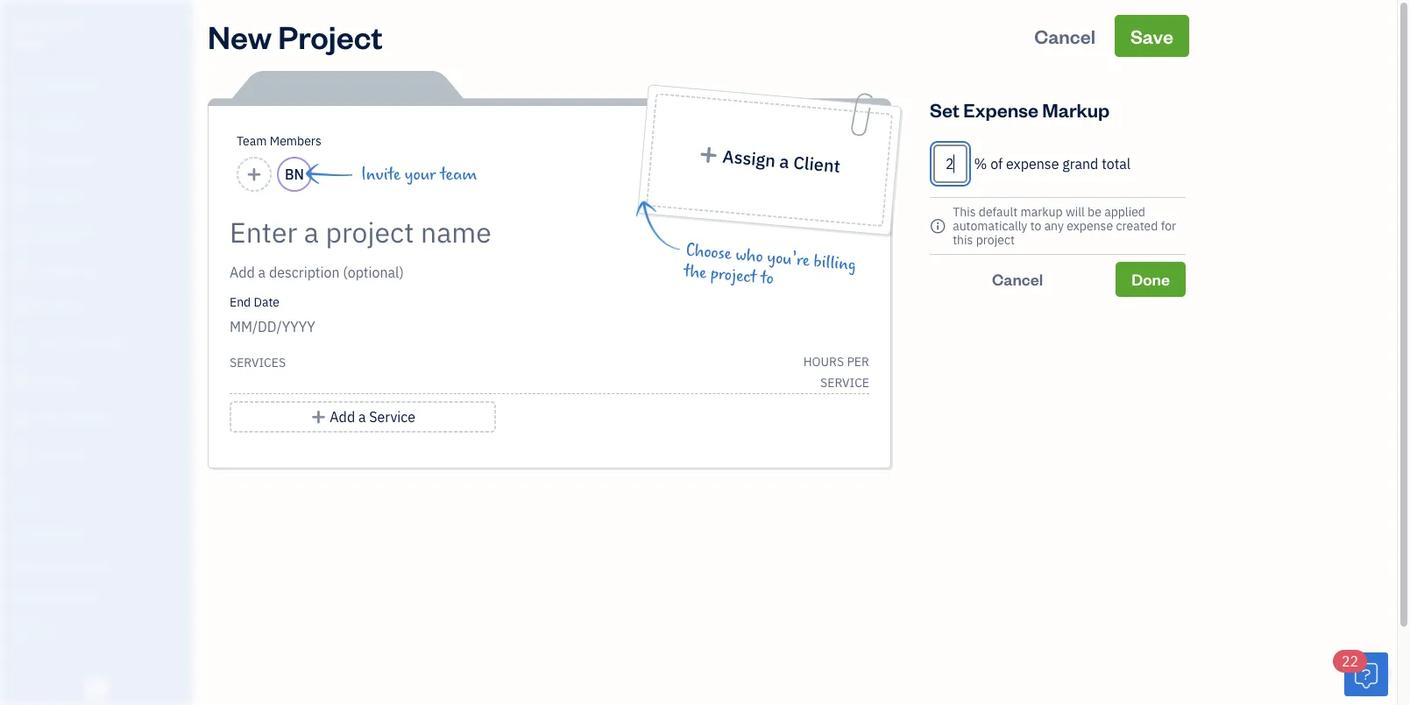 Task type: describe. For each thing, give the bounding box(es) containing it.
llc
[[57, 16, 81, 33]]

save
[[1131, 23, 1174, 48]]

items and services
[[13, 559, 106, 573]]

timer image
[[11, 336, 32, 353]]

and
[[42, 559, 61, 573]]

your
[[405, 165, 436, 184]]

service
[[369, 408, 416, 427]]

resource center badge image
[[1345, 653, 1389, 697]]

settings
[[13, 624, 53, 638]]

default
[[979, 204, 1018, 220]]

new
[[208, 15, 272, 57]]

items and services link
[[4, 552, 188, 582]]

1 horizontal spatial team
[[237, 133, 267, 149]]

End date in  format text field
[[230, 318, 550, 336]]

bn
[[285, 165, 304, 184]]

markup
[[1043, 97, 1110, 122]]

dashboard image
[[11, 78, 32, 96]]

invoice image
[[11, 189, 32, 206]]

for
[[1162, 218, 1177, 234]]

invite
[[361, 165, 401, 184]]

add a service button
[[230, 402, 496, 433]]

estimate image
[[11, 152, 32, 169]]

assign a client button
[[646, 93, 894, 227]]

client
[[793, 151, 842, 178]]

total
[[1102, 155, 1131, 173]]

% of expense grand total
[[975, 155, 1131, 173]]

0 vertical spatial team members
[[237, 133, 322, 149]]

set expense markup
[[930, 97, 1110, 122]]

the
[[684, 262, 708, 283]]

invite your team
[[361, 165, 477, 184]]

chart image
[[11, 409, 32, 427]]

assign
[[722, 145, 777, 172]]

owner
[[14, 35, 49, 49]]

set
[[930, 97, 960, 122]]

freshbooks image
[[82, 678, 110, 699]]

money image
[[11, 373, 32, 390]]

Project Name text field
[[230, 215, 712, 250]]

done
[[1132, 269, 1171, 290]]

settings link
[[4, 616, 188, 647]]

choose
[[685, 241, 733, 264]]

apps
[[13, 494, 39, 509]]

billing
[[813, 252, 858, 275]]

members inside main element
[[43, 527, 90, 541]]

nelson
[[14, 16, 54, 33]]

project image
[[11, 299, 32, 317]]

connections
[[41, 591, 103, 606]]

you're
[[767, 248, 811, 271]]

this default markup will be applied automatically to any expense created for this project
[[953, 204, 1177, 248]]

plus image
[[311, 407, 327, 428]]

add a service
[[330, 408, 416, 427]]

be
[[1088, 204, 1102, 220]]

bank
[[13, 591, 38, 606]]

%
[[975, 155, 988, 173]]

services inside items and services link
[[63, 559, 106, 573]]

project inside this default markup will be applied automatically to any expense created for this project
[[977, 232, 1015, 248]]

Project Description text field
[[230, 262, 712, 283]]

cancel for the topmost cancel button
[[1035, 23, 1096, 48]]

date
[[254, 294, 280, 310]]

to inside 'choose who you're billing the project to'
[[760, 269, 775, 289]]

per
[[847, 354, 870, 370]]

0 text field
[[934, 145, 968, 183]]

payment image
[[11, 225, 32, 243]]

who
[[735, 245, 764, 267]]

to inside this default markup will be applied automatically to any expense created for this project
[[1031, 218, 1042, 234]]



Task type: vqa. For each thing, say whether or not it's contained in the screenshot.
THE CLIENT / INVOICE NUMBER
no



Task type: locate. For each thing, give the bounding box(es) containing it.
22
[[1342, 653, 1359, 671]]

1 vertical spatial to
[[760, 269, 775, 289]]

a for assign
[[779, 150, 791, 173]]

main element
[[0, 0, 237, 706]]

expense image
[[11, 262, 32, 280]]

0 horizontal spatial team members
[[13, 527, 90, 541]]

services
[[230, 355, 286, 371], [63, 559, 106, 573]]

to left any
[[1031, 218, 1042, 234]]

0 vertical spatial team
[[237, 133, 267, 149]]

choose who you're billing the project to
[[684, 241, 858, 289]]

0 vertical spatial cancel
[[1035, 23, 1096, 48]]

1 vertical spatial project
[[710, 264, 758, 287]]

1 horizontal spatial project
[[977, 232, 1015, 248]]

members up items and services
[[43, 527, 90, 541]]

1 vertical spatial team
[[13, 527, 41, 541]]

assign a client
[[722, 145, 842, 178]]

cancel down automatically
[[993, 269, 1044, 290]]

cancel up markup
[[1035, 23, 1096, 48]]

info image
[[930, 216, 946, 237]]

a right 'add'
[[359, 408, 366, 427]]

report image
[[11, 446, 32, 464]]

expense
[[1007, 155, 1060, 173], [1067, 218, 1114, 234]]

0 horizontal spatial a
[[359, 408, 366, 427]]

1 horizontal spatial expense
[[1067, 218, 1114, 234]]

grand
[[1063, 155, 1099, 173]]

0 horizontal spatial services
[[63, 559, 106, 573]]

client image
[[11, 115, 32, 132]]

22 button
[[1334, 651, 1389, 697]]

team inside main element
[[13, 527, 41, 541]]

team members inside main element
[[13, 527, 90, 541]]

bank connections link
[[4, 584, 188, 615]]

markup
[[1021, 204, 1063, 220]]

1 horizontal spatial a
[[779, 150, 791, 173]]

a for add
[[359, 408, 366, 427]]

0 horizontal spatial members
[[43, 527, 90, 541]]

services down end date
[[230, 355, 286, 371]]

1 horizontal spatial members
[[270, 133, 322, 149]]

apps link
[[4, 487, 188, 517]]

hours per service
[[804, 354, 870, 391]]

cancel
[[1035, 23, 1096, 48], [993, 269, 1044, 290]]

of
[[991, 155, 1003, 173]]

0 vertical spatial project
[[977, 232, 1015, 248]]

0 horizontal spatial project
[[710, 264, 758, 287]]

1 vertical spatial services
[[63, 559, 106, 573]]

this
[[953, 232, 974, 248]]

a left client
[[779, 150, 791, 173]]

save button
[[1115, 15, 1190, 57]]

1 horizontal spatial services
[[230, 355, 286, 371]]

automatically
[[953, 218, 1028, 234]]

project down choose
[[710, 264, 758, 287]]

services right and
[[63, 559, 106, 573]]

any
[[1045, 218, 1064, 234]]

members
[[270, 133, 322, 149], [43, 527, 90, 541]]

team members link
[[4, 519, 188, 550]]

0 horizontal spatial expense
[[1007, 155, 1060, 173]]

bank connections
[[13, 591, 103, 606]]

0 vertical spatial to
[[1031, 218, 1042, 234]]

1 vertical spatial cancel button
[[930, 262, 1106, 297]]

team
[[237, 133, 267, 149], [13, 527, 41, 541]]

1 horizontal spatial to
[[1031, 218, 1042, 234]]

1 vertical spatial members
[[43, 527, 90, 541]]

cancel button
[[1019, 15, 1112, 57], [930, 262, 1106, 297]]

will
[[1066, 204, 1085, 220]]

team up add team member icon
[[237, 133, 267, 149]]

0 horizontal spatial to
[[760, 269, 775, 289]]

a
[[779, 150, 791, 173], [359, 408, 366, 427]]

to
[[1031, 218, 1042, 234], [760, 269, 775, 289]]

created
[[1117, 218, 1159, 234]]

a inside the assign a client
[[779, 150, 791, 173]]

0 vertical spatial cancel button
[[1019, 15, 1112, 57]]

members up bn
[[270, 133, 322, 149]]

0 vertical spatial expense
[[1007, 155, 1060, 173]]

1 vertical spatial team members
[[13, 527, 90, 541]]

cancel button down automatically
[[930, 262, 1106, 297]]

cancel button up markup
[[1019, 15, 1112, 57]]

1 vertical spatial cancel
[[993, 269, 1044, 290]]

team
[[440, 165, 477, 184]]

nelson llc owner
[[14, 16, 81, 49]]

project inside 'choose who you're billing the project to'
[[710, 264, 758, 287]]

team up the items
[[13, 527, 41, 541]]

applied
[[1105, 204, 1146, 220]]

1 horizontal spatial team members
[[237, 133, 322, 149]]

1 vertical spatial expense
[[1067, 218, 1114, 234]]

project down default
[[977, 232, 1015, 248]]

expense
[[964, 97, 1039, 122]]

expense inside this default markup will be applied automatically to any expense created for this project
[[1067, 218, 1114, 234]]

this
[[953, 204, 976, 220]]

1 vertical spatial a
[[359, 408, 366, 427]]

expense right of
[[1007, 155, 1060, 173]]

team members
[[237, 133, 322, 149], [13, 527, 90, 541]]

team members up and
[[13, 527, 90, 541]]

project
[[977, 232, 1015, 248], [710, 264, 758, 287]]

0 vertical spatial members
[[270, 133, 322, 149]]

new project
[[208, 15, 383, 57]]

plus image
[[698, 145, 720, 164]]

0 vertical spatial a
[[779, 150, 791, 173]]

add
[[330, 408, 355, 427]]

hours
[[804, 354, 844, 370]]

expense right any
[[1067, 218, 1114, 234]]

to down who
[[760, 269, 775, 289]]

team members up bn
[[237, 133, 322, 149]]

done button
[[1116, 262, 1186, 297]]

end date
[[230, 294, 280, 310]]

end
[[230, 294, 251, 310]]

0 horizontal spatial team
[[13, 527, 41, 541]]

project
[[278, 15, 383, 57]]

add team member image
[[246, 164, 262, 185]]

cancel for the bottom cancel button
[[993, 269, 1044, 290]]

service
[[821, 375, 870, 391]]

items
[[13, 559, 40, 573]]

0 vertical spatial services
[[230, 355, 286, 371]]



